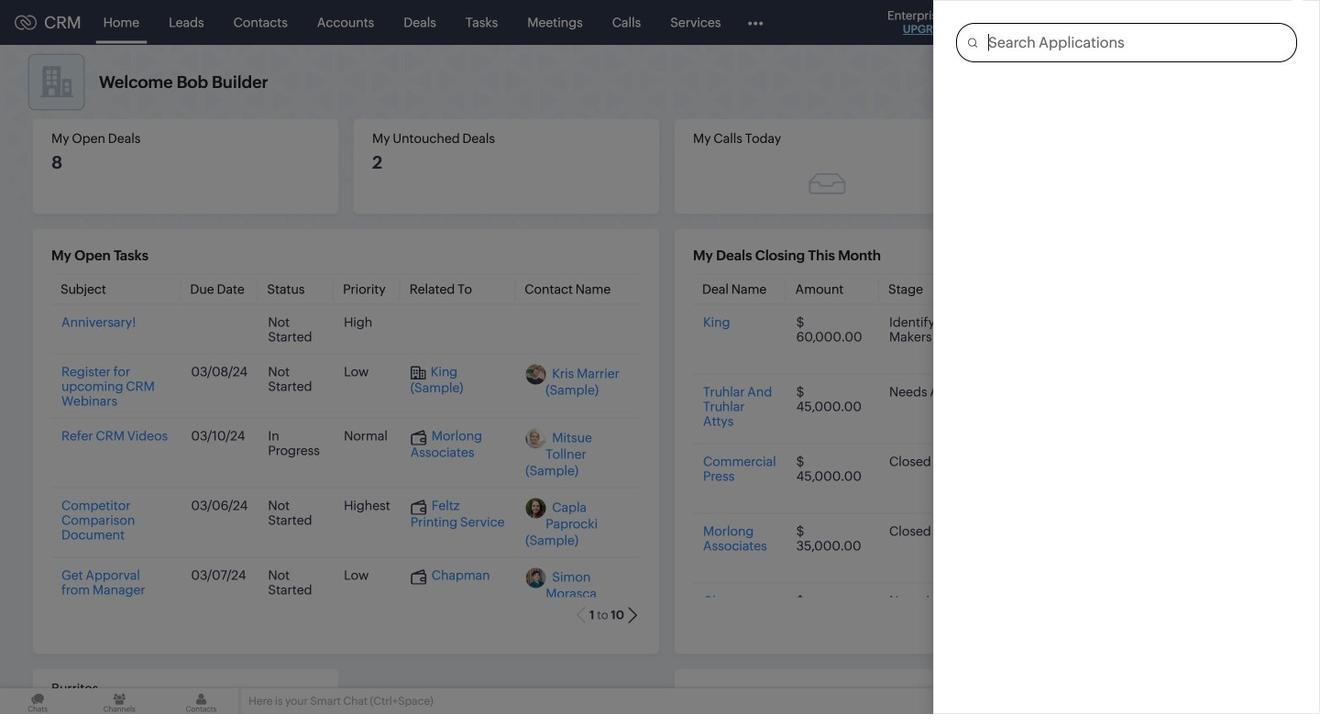 Task type: locate. For each thing, give the bounding box(es) containing it.
create menu element
[[998, 0, 1043, 44]]

profile element
[[1227, 0, 1278, 44]]

chats image
[[0, 689, 75, 714]]

signals element
[[1080, 0, 1115, 45]]

profile image
[[1238, 8, 1267, 37]]



Task type: describe. For each thing, give the bounding box(es) containing it.
create menu image
[[1009, 11, 1032, 33]]

channels image
[[82, 689, 157, 714]]

search element
[[1043, 0, 1080, 45]]

calendar image
[[1126, 15, 1142, 30]]

logo image
[[15, 15, 37, 30]]

signals image
[[1091, 15, 1104, 30]]

search image
[[1054, 15, 1069, 30]]

Search Applications text field
[[978, 24, 1297, 61]]

contacts image
[[164, 689, 239, 714]]



Task type: vqa. For each thing, say whether or not it's contained in the screenshot.
Signals image
yes



